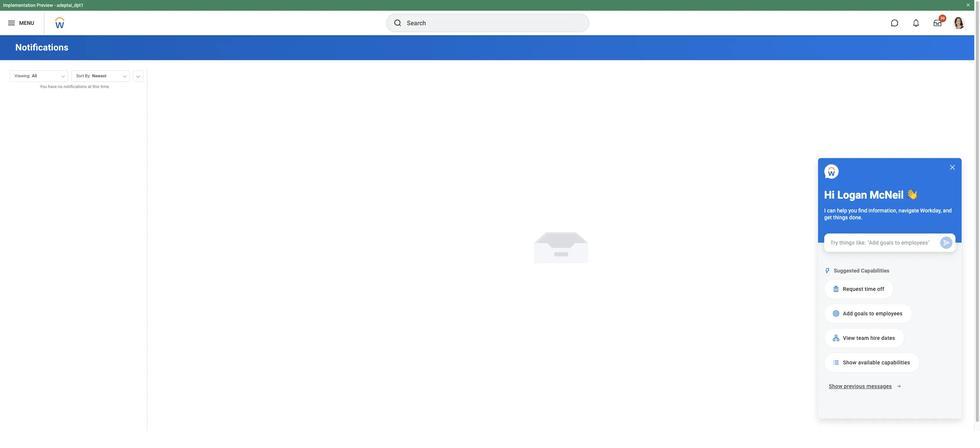 Task type: describe. For each thing, give the bounding box(es) containing it.
task timeoff image
[[833, 285, 841, 293]]

arrow right small image
[[896, 383, 903, 390]]

implementation
[[3, 3, 36, 8]]

30
[[941, 16, 946, 20]]

profile logan mcneil image
[[954, 17, 966, 31]]

notifications large image
[[913, 19, 921, 27]]

to
[[870, 311, 875, 317]]

time.
[[101, 84, 110, 89]]

show available capabilities button
[[825, 353, 921, 373]]

add goals to employees button
[[825, 304, 913, 324]]

newest
[[92, 74, 106, 79]]

mcneil
[[870, 189, 904, 202]]

prompts image
[[833, 359, 841, 367]]

menu banner
[[0, 0, 975, 35]]

👋
[[907, 189, 918, 202]]

tab panel inside notifications main content
[[0, 67, 147, 431]]

navigate
[[899, 207, 920, 214]]

i can help you find information, navigate workday, and get things done.
[[825, 207, 953, 221]]

search image
[[393, 18, 403, 28]]

implementation preview -   adeptai_dpt1
[[3, 3, 83, 8]]

logan
[[838, 189, 868, 202]]

notifications
[[64, 84, 87, 89]]

add goals to employees
[[844, 311, 903, 317]]

team
[[857, 335, 870, 341]]

things
[[834, 215, 849, 221]]

inbox items list box
[[0, 96, 147, 431]]

-
[[54, 3, 56, 8]]

at
[[88, 84, 92, 89]]

Search Workday  search field
[[407, 15, 574, 31]]

off
[[878, 286, 885, 292]]

dates
[[882, 335, 896, 341]]

notifications
[[15, 42, 69, 53]]

show previous messages
[[830, 383, 893, 390]]

suggested capabilities
[[834, 268, 890, 274]]

show previous messages button
[[825, 379, 906, 394]]

request
[[844, 286, 864, 292]]

view team hire dates button
[[825, 328, 905, 348]]

hire
[[871, 335, 881, 341]]

no
[[58, 84, 63, 89]]

show for show available capabilities
[[844, 360, 857, 366]]

view team hire dates
[[844, 335, 896, 341]]

hi
[[825, 189, 835, 202]]

capabilities
[[882, 360, 911, 366]]

information,
[[869, 207, 898, 214]]

menu
[[19, 20, 34, 26]]

messages
[[867, 383, 893, 390]]

adeptai_dpt1
[[57, 3, 83, 8]]

show for show previous messages
[[830, 383, 843, 390]]

hi logan mcneil 👋
[[825, 189, 918, 202]]

get
[[825, 215, 833, 221]]



Task type: locate. For each thing, give the bounding box(es) containing it.
notifications main content
[[0, 35, 975, 431]]

menu button
[[0, 11, 44, 35]]

workday,
[[921, 207, 942, 214]]

you have no notifications at this time.
[[40, 84, 110, 89]]

bolt image
[[825, 268, 831, 274]]

viewing: all
[[15, 74, 37, 79]]

more image
[[136, 74, 141, 78]]

sort
[[76, 74, 84, 79]]

view
[[844, 335, 856, 341]]

previous
[[845, 383, 866, 390]]

show available capabilities
[[844, 360, 911, 366]]

all
[[32, 74, 37, 79]]

0 horizontal spatial show
[[830, 383, 843, 390]]

time
[[865, 286, 877, 292]]

inbox large image
[[934, 19, 942, 27]]

tab panel
[[0, 67, 147, 431]]

show right "prompts" image
[[844, 360, 857, 366]]

show inside show previous messages button
[[830, 383, 843, 390]]

can
[[828, 207, 836, 214]]

add
[[844, 311, 854, 317]]

available
[[859, 360, 881, 366]]

x image
[[949, 164, 957, 171]]

0 vertical spatial show
[[844, 360, 857, 366]]

you
[[849, 207, 858, 214]]

goals
[[855, 311, 869, 317]]

and
[[944, 207, 953, 214]]

i
[[825, 207, 826, 214]]

preview
[[37, 3, 53, 8]]

suggested
[[834, 268, 860, 274]]

done.
[[850, 215, 863, 221]]

find
[[859, 207, 868, 214]]

show left previous
[[830, 383, 843, 390]]

help
[[838, 207, 848, 214]]

send image
[[943, 239, 951, 247]]

justify image
[[7, 18, 16, 28]]

this
[[93, 84, 100, 89]]

show inside show available capabilities button
[[844, 360, 857, 366]]

request time off
[[844, 286, 885, 292]]

1 horizontal spatial show
[[844, 360, 857, 366]]

request time off button
[[825, 279, 895, 299]]

Try things like: "Add goals to employees" text field
[[826, 235, 936, 251]]

capabilities
[[862, 268, 890, 274]]

reading pane region
[[148, 61, 975, 431]]

close environment banner image
[[967, 3, 971, 7]]

by:
[[85, 74, 91, 79]]

view team image
[[833, 334, 841, 342]]

have
[[48, 84, 57, 89]]

task career image
[[833, 310, 841, 318]]

viewing:
[[15, 74, 30, 79]]

30 button
[[930, 15, 947, 31]]

show
[[844, 360, 857, 366], [830, 383, 843, 390]]

sort by: newest
[[76, 74, 106, 79]]

1 vertical spatial show
[[830, 383, 843, 390]]

you
[[40, 84, 47, 89]]

employees
[[876, 311, 903, 317]]

tab panel containing viewing:
[[0, 67, 147, 431]]



Task type: vqa. For each thing, say whether or not it's contained in the screenshot.
MENU banner
yes



